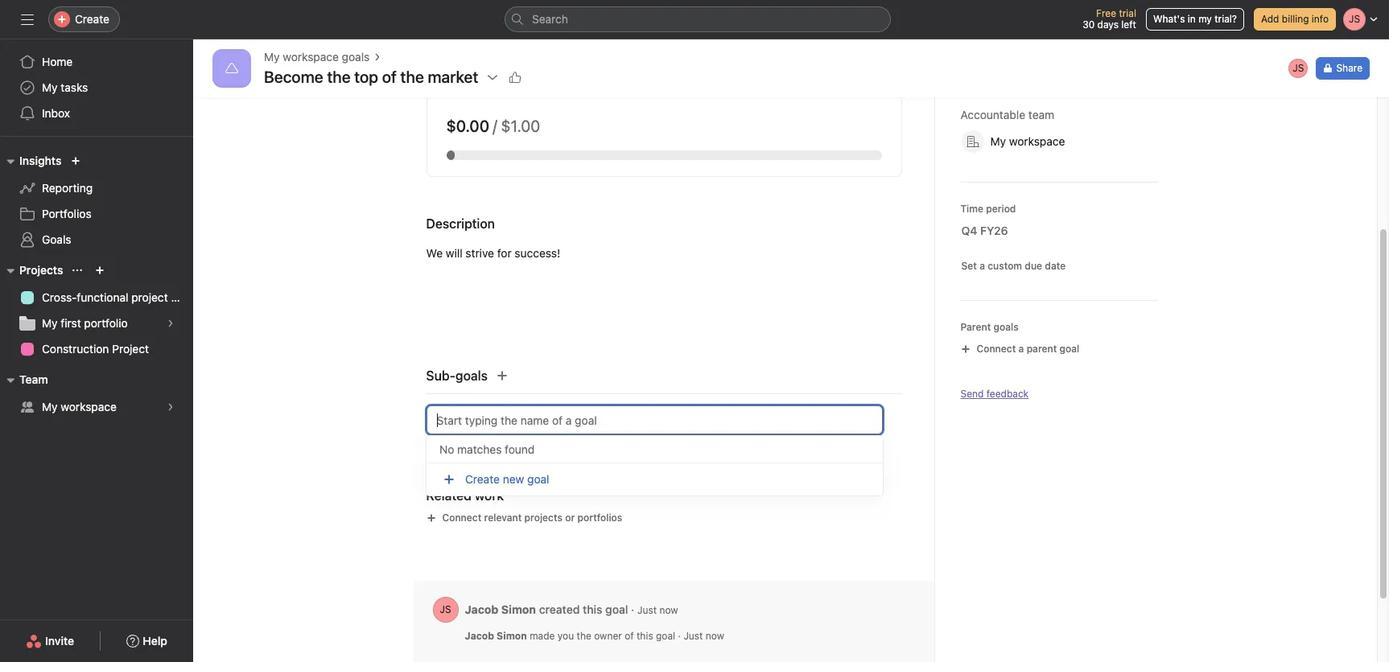 Task type: vqa. For each thing, say whether or not it's contained in the screenshot.
the leftmost 'Send'
no



Task type: describe. For each thing, give the bounding box(es) containing it.
my workspace for my workspace dropdown button
[[991, 134, 1066, 148]]

what's in my trial? button
[[1147, 8, 1245, 31]]

portfolio
[[84, 316, 128, 330]]

create new goal
[[465, 473, 550, 486]]

projects
[[19, 263, 63, 277]]

jacob simon created this goal · just now
[[465, 603, 678, 616]]

send
[[961, 388, 984, 400]]

1 vertical spatial ·
[[678, 631, 681, 643]]

connect for related work
[[442, 512, 482, 524]]

sub-goals
[[426, 369, 488, 383]]

goal inside list box
[[528, 473, 550, 486]]

1 vertical spatial this
[[637, 631, 654, 643]]

create for create new goal
[[465, 473, 500, 486]]

connect relevant projects or portfolios button
[[419, 507, 630, 530]]

info
[[1312, 13, 1329, 25]]

parent goals
[[961, 321, 1019, 333]]

my up become
[[264, 50, 280, 64]]

fy26
[[981, 224, 1009, 238]]

$0.00
[[447, 117, 490, 135]]

feedback
[[987, 388, 1029, 400]]

my workspace goals
[[264, 50, 370, 64]]

simon for made
[[497, 631, 527, 643]]

add billing info button
[[1255, 8, 1337, 31]]

success!
[[515, 246, 561, 260]]

1 vertical spatial of
[[625, 631, 634, 643]]

reporting link
[[10, 176, 184, 201]]

0 vertical spatial workspace
[[283, 50, 339, 64]]

0 vertical spatial js button
[[1288, 57, 1310, 80]]

1 vertical spatial the
[[577, 631, 592, 643]]

cross-functional project plan link
[[10, 285, 193, 311]]

goals for parent goals
[[994, 321, 1019, 333]]

goals
[[42, 233, 71, 246]]

cross-
[[42, 291, 77, 304]]

my workspace goals link
[[264, 48, 370, 66]]

created
[[539, 603, 580, 616]]

my first portfolio link
[[10, 311, 184, 337]]

insights element
[[0, 147, 193, 256]]

for
[[497, 246, 512, 260]]

inbox link
[[10, 101, 184, 126]]

projects
[[525, 512, 563, 524]]

portfolios
[[42, 207, 92, 221]]

trial
[[1120, 7, 1137, 19]]

what's
[[1154, 13, 1186, 25]]

set
[[962, 260, 977, 272]]

billing
[[1283, 13, 1310, 25]]

insights button
[[0, 151, 62, 171]]

new
[[503, 473, 524, 486]]

custom
[[988, 260, 1023, 272]]

trial?
[[1215, 13, 1238, 25]]

see details, my workspace image
[[166, 403, 176, 412]]

q4 fy26 button
[[951, 217, 1035, 246]]

help
[[143, 635, 167, 648]]

team button
[[0, 370, 48, 390]]

just inside 'jacob simon created this goal · just now'
[[638, 604, 657, 616]]

first
[[61, 316, 81, 330]]

strive
[[466, 246, 494, 260]]

search
[[532, 12, 568, 26]]

0 likes. click to like this task image
[[509, 71, 522, 84]]

search button
[[505, 6, 891, 32]]

we will strive for success!
[[426, 246, 561, 260]]

related work
[[426, 489, 504, 503]]

time period
[[961, 203, 1017, 215]]

0 vertical spatial of
[[382, 68, 397, 86]]

goals for sub-goals
[[456, 369, 488, 383]]

jacob for created
[[465, 603, 499, 616]]

construction project
[[42, 342, 149, 356]]

plan
[[171, 291, 193, 304]]

0 horizontal spatial goals
[[342, 50, 370, 64]]

my for my first portfolio link on the left of the page
[[42, 316, 58, 330]]

project
[[131, 291, 168, 304]]

relevant
[[484, 512, 522, 524]]

show options image
[[487, 71, 500, 84]]

q4
[[962, 224, 978, 238]]

$1.00
[[501, 117, 541, 135]]

workspace for my workspace dropdown button
[[1010, 134, 1066, 148]]

see details, my first portfolio image
[[166, 319, 176, 329]]

Start typing the name of a goal text field
[[426, 406, 883, 435]]

my workspace link
[[10, 395, 184, 420]]

0 vertical spatial js
[[1294, 62, 1305, 74]]

reporting
[[42, 181, 93, 195]]

connect a parent goal
[[977, 343, 1080, 355]]

jacob simon made you the owner of this goal · just now
[[465, 631, 725, 643]]

my for the my tasks link
[[42, 81, 58, 94]]

parent
[[961, 321, 991, 333]]

made
[[530, 631, 555, 643]]

cross-functional project plan
[[42, 291, 193, 304]]

free trial 30 days left
[[1083, 7, 1137, 31]]

home link
[[10, 49, 184, 75]]

functional
[[77, 291, 128, 304]]

construction project link
[[10, 337, 184, 362]]

period
[[987, 203, 1017, 215]]

goal up owner
[[606, 603, 628, 616]]

date
[[1045, 260, 1066, 272]]



Task type: locate. For each thing, give the bounding box(es) containing it.
create for create
[[75, 12, 109, 26]]

1 vertical spatial goals
[[994, 321, 1019, 333]]

connect down related work
[[442, 512, 482, 524]]

connect for parent goals
[[977, 343, 1016, 355]]

project
[[112, 342, 149, 356]]

1 horizontal spatial now
[[706, 631, 725, 643]]

1 vertical spatial simon
[[497, 631, 527, 643]]

· up jacob simon made you the owner of this goal · just now
[[631, 603, 635, 616]]

the right the "you"
[[577, 631, 592, 643]]

1 vertical spatial my workspace
[[42, 400, 117, 414]]

2 horizontal spatial workspace
[[1010, 134, 1066, 148]]

send feedback
[[961, 388, 1029, 400]]

0 vertical spatial jacob
[[465, 603, 499, 616]]

0 horizontal spatial js
[[440, 604, 451, 616]]

js button
[[1288, 57, 1310, 80], [433, 597, 459, 623]]

workspace inside dropdown button
[[1010, 134, 1066, 148]]

a right set
[[980, 260, 986, 272]]

my first portfolio
[[42, 316, 128, 330]]

goals up top
[[342, 50, 370, 64]]

1 horizontal spatial my workspace
[[991, 134, 1066, 148]]

0 vertical spatial connect
[[977, 343, 1016, 355]]

invite
[[45, 635, 74, 648]]

tasks
[[61, 81, 88, 94]]

of right owner
[[625, 631, 634, 643]]

0 vertical spatial create
[[75, 12, 109, 26]]

parent
[[1027, 343, 1058, 355]]

workspace up become
[[283, 50, 339, 64]]

simon up made
[[501, 603, 536, 616]]

1 horizontal spatial connect
[[977, 343, 1016, 355]]

global element
[[0, 39, 193, 136]]

1 vertical spatial jacob simon link
[[465, 631, 527, 643]]

share
[[1337, 62, 1363, 74]]

create
[[75, 12, 109, 26], [465, 473, 500, 486]]

workspace inside 'link'
[[61, 400, 117, 414]]

search list box
[[505, 6, 891, 32]]

1 horizontal spatial just
[[684, 631, 703, 643]]

share button
[[1317, 57, 1371, 80]]

js
[[1294, 62, 1305, 74], [440, 604, 451, 616]]

0 vertical spatial jacob simon link
[[465, 603, 536, 616]]

this up jacob simon made you the owner of this goal · just now
[[583, 603, 603, 616]]

connect down parent goals
[[977, 343, 1016, 355]]

set a custom due date button
[[958, 258, 1070, 275]]

now inside 'jacob simon created this goal · just now'
[[660, 604, 678, 616]]

1 horizontal spatial the
[[577, 631, 592, 643]]

0 vertical spatial goals
[[342, 50, 370, 64]]

goal
[[1060, 343, 1080, 355], [528, 473, 550, 486], [606, 603, 628, 616], [656, 631, 676, 643]]

help button
[[116, 627, 178, 656]]

connect inside "button"
[[977, 343, 1016, 355]]

teams element
[[0, 366, 193, 424]]

add
[[1262, 13, 1280, 25]]

portfolios link
[[10, 201, 184, 227]]

0 vertical spatial a
[[980, 260, 986, 272]]

jacob simon link for jacob simon created this goal · just now
[[465, 603, 536, 616]]

hide sidebar image
[[21, 13, 34, 26]]

1 jacob from the top
[[465, 603, 499, 616]]

a inside "button"
[[1019, 343, 1025, 355]]

create inside dropdown button
[[75, 12, 109, 26]]

workspace for my workspace 'link'
[[61, 400, 117, 414]]

my workspace inside dropdown button
[[991, 134, 1066, 148]]

jacob left created
[[465, 603, 499, 616]]

owner
[[594, 631, 622, 643]]

invite button
[[15, 627, 85, 656]]

goal inside "button"
[[1060, 343, 1080, 355]]

0 vertical spatial just
[[638, 604, 657, 616]]

jacob simon link
[[465, 603, 536, 616], [465, 631, 527, 643]]

0 horizontal spatial connect
[[442, 512, 482, 524]]

1 horizontal spatial of
[[625, 631, 634, 643]]

1 horizontal spatial js button
[[1288, 57, 1310, 80]]

0 horizontal spatial create
[[75, 12, 109, 26]]

simon
[[501, 603, 536, 616], [497, 631, 527, 643]]

my left first
[[42, 316, 58, 330]]

show options, current sort, top image
[[73, 266, 82, 275]]

free
[[1097, 7, 1117, 19]]

1 horizontal spatial ·
[[678, 631, 681, 643]]

jacob simon link left made
[[465, 631, 527, 643]]

my tasks
[[42, 81, 88, 94]]

1 horizontal spatial create
[[465, 473, 500, 486]]

1 vertical spatial connect
[[442, 512, 482, 524]]

become
[[264, 68, 323, 86]]

my inside dropdown button
[[991, 134, 1007, 148]]

1 vertical spatial just
[[684, 631, 703, 643]]

a
[[980, 260, 986, 272], [1019, 343, 1025, 355]]

my workspace for my workspace 'link'
[[42, 400, 117, 414]]

1 horizontal spatial this
[[637, 631, 654, 643]]

0 vertical spatial the
[[327, 68, 351, 86]]

will
[[446, 246, 463, 260]]

0 vertical spatial this
[[583, 603, 603, 616]]

home
[[42, 55, 73, 68]]

1 vertical spatial jacob
[[465, 631, 494, 643]]

jacob simon link for ·
[[465, 631, 527, 643]]

of
[[382, 68, 397, 86], [625, 631, 634, 643]]

goals left add goal icon
[[456, 369, 488, 383]]

0 horizontal spatial this
[[583, 603, 603, 616]]

2 jacob simon link from the top
[[465, 631, 527, 643]]

0 horizontal spatial just
[[638, 604, 657, 616]]

of right top
[[382, 68, 397, 86]]

inbox
[[42, 106, 70, 120]]

0 horizontal spatial js button
[[433, 597, 459, 623]]

the left top
[[327, 68, 351, 86]]

2 vertical spatial workspace
[[61, 400, 117, 414]]

add goal image
[[496, 370, 509, 382]]

1 vertical spatial js button
[[433, 597, 459, 623]]

my workspace button
[[955, 127, 1092, 156]]

my workspace inside 'link'
[[42, 400, 117, 414]]

accountable team
[[961, 108, 1055, 122]]

my down team
[[42, 400, 58, 414]]

1 horizontal spatial goals
[[456, 369, 488, 383]]

simon left made
[[497, 631, 527, 643]]

0 vertical spatial my workspace
[[991, 134, 1066, 148]]

q4 fy26
[[962, 224, 1009, 238]]

jacob simon link up made
[[465, 603, 536, 616]]

0 horizontal spatial now
[[660, 604, 678, 616]]

my down accountable on the right of the page
[[991, 134, 1007, 148]]

0 horizontal spatial my workspace
[[42, 400, 117, 414]]

1 vertical spatial js
[[440, 604, 451, 616]]

projects element
[[0, 256, 193, 366]]

my workspace
[[991, 134, 1066, 148], [42, 400, 117, 414]]

0 horizontal spatial the
[[327, 68, 351, 86]]

top
[[355, 68, 379, 86]]

0 horizontal spatial ·
[[631, 603, 635, 616]]

simon for created
[[501, 603, 536, 616]]

workspace
[[283, 50, 339, 64], [1010, 134, 1066, 148], [61, 400, 117, 414]]

1 horizontal spatial a
[[1019, 343, 1025, 355]]

in
[[1188, 13, 1196, 25]]

accountable
[[961, 108, 1026, 122]]

create inside list box
[[465, 473, 500, 486]]

the
[[327, 68, 351, 86], [577, 631, 592, 643]]

1 vertical spatial a
[[1019, 343, 1025, 355]]

30
[[1083, 19, 1095, 31]]

goals
[[342, 50, 370, 64], [994, 321, 1019, 333], [456, 369, 488, 383]]

my tasks link
[[10, 75, 184, 101]]

0 horizontal spatial a
[[980, 260, 986, 272]]

a for connect
[[1019, 343, 1025, 355]]

goal right parent
[[1060, 343, 1080, 355]]

become the top of the market
[[264, 68, 479, 86]]

my inside 'link'
[[42, 400, 58, 414]]

the market
[[401, 68, 479, 86]]

my for my workspace dropdown button
[[991, 134, 1007, 148]]

/
[[493, 117, 497, 135]]

my for my workspace 'link'
[[42, 400, 58, 414]]

jacob for made
[[465, 631, 494, 643]]

my inside the global "element"
[[42, 81, 58, 94]]

this
[[583, 603, 603, 616], [637, 631, 654, 643]]

insights
[[19, 154, 62, 167]]

· right owner
[[678, 631, 681, 643]]

a inside button
[[980, 260, 986, 272]]

a for set
[[980, 260, 986, 272]]

portfolios
[[578, 512, 623, 524]]

jacob left made
[[465, 631, 494, 643]]

sub-
[[426, 369, 456, 383]]

0 horizontal spatial of
[[382, 68, 397, 86]]

description
[[426, 217, 495, 231]]

create up home link
[[75, 12, 109, 26]]

1 vertical spatial workspace
[[1010, 134, 1066, 148]]

my
[[1199, 13, 1213, 25]]

goal right owner
[[656, 631, 676, 643]]

just
[[638, 604, 657, 616], [684, 631, 703, 643]]

send feedback link
[[961, 387, 1029, 402]]

goals up connect a parent goal "button"
[[994, 321, 1019, 333]]

1 vertical spatial now
[[706, 631, 725, 643]]

what's in my trial?
[[1154, 13, 1238, 25]]

days
[[1098, 19, 1119, 31]]

·
[[631, 603, 635, 616], [678, 631, 681, 643]]

set a custom due date
[[962, 260, 1066, 272]]

1 horizontal spatial workspace
[[283, 50, 339, 64]]

1 horizontal spatial js
[[1294, 62, 1305, 74]]

my inside projects element
[[42, 316, 58, 330]]

goals link
[[10, 227, 184, 253]]

2 vertical spatial goals
[[456, 369, 488, 383]]

connect a parent goal button
[[954, 338, 1087, 361]]

create new goal list box
[[427, 436, 883, 496]]

left
[[1122, 19, 1137, 31]]

connect inside 'button'
[[442, 512, 482, 524]]

1 jacob simon link from the top
[[465, 603, 536, 616]]

0 vertical spatial ·
[[631, 603, 635, 616]]

this right owner
[[637, 631, 654, 643]]

my left 'tasks'
[[42, 81, 58, 94]]

goal right 'new'
[[528, 473, 550, 486]]

2 jacob from the top
[[465, 631, 494, 643]]

new project or portfolio image
[[95, 266, 105, 275]]

due
[[1025, 260, 1043, 272]]

team
[[1029, 108, 1055, 122]]

2 horizontal spatial goals
[[994, 321, 1019, 333]]

workspace down construction project link
[[61, 400, 117, 414]]

0 horizontal spatial workspace
[[61, 400, 117, 414]]

construction
[[42, 342, 109, 356]]

a left parent
[[1019, 343, 1025, 355]]

new image
[[71, 156, 81, 166]]

time
[[961, 203, 984, 215]]

1 vertical spatial create
[[465, 473, 500, 486]]

0 vertical spatial simon
[[501, 603, 536, 616]]

create up related work
[[465, 473, 500, 486]]

workspace down team
[[1010, 134, 1066, 148]]

you
[[558, 631, 574, 643]]

0 vertical spatial now
[[660, 604, 678, 616]]

projects button
[[0, 261, 63, 280]]

add billing info
[[1262, 13, 1329, 25]]

we
[[426, 246, 443, 260]]



